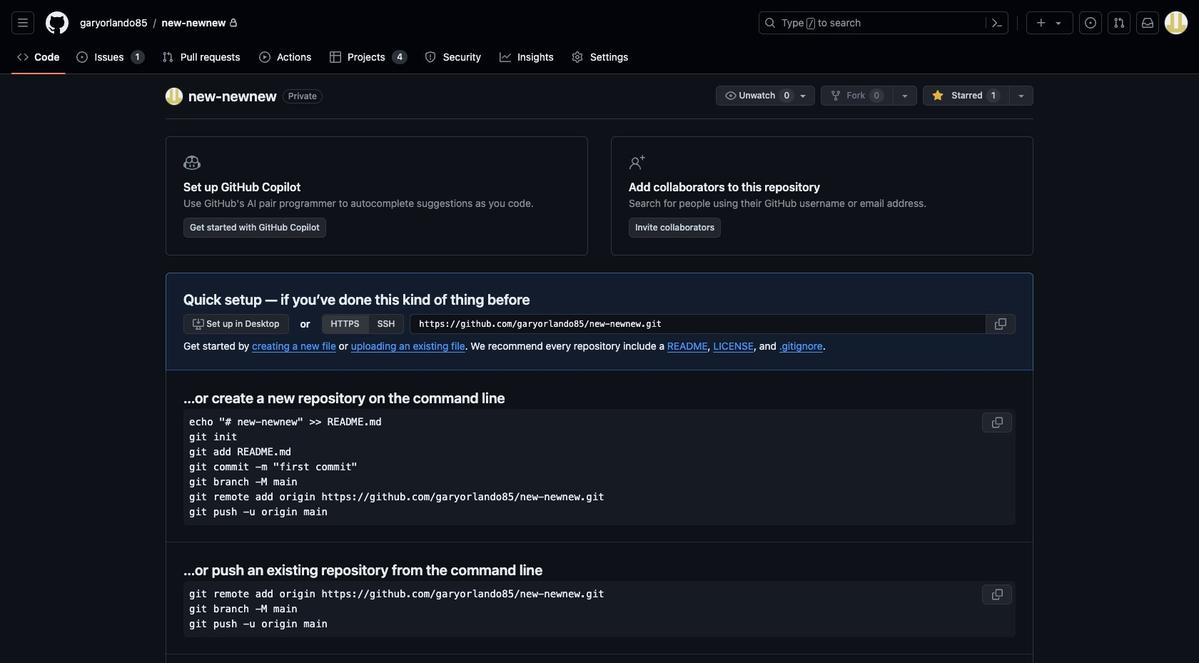 Task type: vqa. For each thing, say whether or not it's contained in the screenshot.
leftmost 0
no



Task type: locate. For each thing, give the bounding box(es) containing it.
1 vertical spatial issue opened image
[[77, 51, 88, 63]]

2 vertical spatial copy to clipboard image
[[991, 588, 1003, 600]]

1 user starred this repository element
[[986, 88, 1001, 103]]

git pull request image
[[1113, 17, 1125, 29], [162, 51, 173, 63]]

issue opened image right triangle down image
[[1085, 17, 1096, 29]]

1 vertical spatial copy to clipboard image
[[991, 416, 1003, 428]]

plus image
[[1036, 17, 1047, 29]]

1 vertical spatial git pull request image
[[162, 51, 173, 63]]

table image
[[329, 51, 341, 63]]

0 vertical spatial git pull request image
[[1113, 17, 1125, 29]]

code image
[[17, 51, 29, 63]]

play image
[[259, 51, 270, 63]]

1 horizontal spatial git pull request image
[[1113, 17, 1125, 29]]

repo forked image
[[830, 90, 841, 101]]

issue opened image right code icon
[[77, 51, 88, 63]]

1 horizontal spatial issue opened image
[[1085, 17, 1096, 29]]

list
[[74, 11, 750, 34]]

git pull request image up 'owner avatar'
[[162, 51, 173, 63]]

graph image
[[499, 51, 511, 63]]

see your forks of this repository image
[[899, 90, 911, 101]]

git pull request image left notifications image
[[1113, 17, 1125, 29]]

copy to clipboard image
[[995, 318, 1006, 330], [991, 416, 1003, 428], [991, 588, 1003, 600]]

eye image
[[725, 90, 737, 101]]

desktop download image
[[193, 318, 204, 330]]

command palette image
[[991, 17, 1003, 29]]

issue opened image
[[1085, 17, 1096, 29], [77, 51, 88, 63]]

shield image
[[425, 51, 436, 63]]

0 horizontal spatial git pull request image
[[162, 51, 173, 63]]

lock image
[[229, 19, 237, 27]]



Task type: describe. For each thing, give the bounding box(es) containing it.
notifications image
[[1142, 17, 1153, 29]]

0 horizontal spatial issue opened image
[[77, 51, 88, 63]]

git pull request image for the topmost issue opened icon
[[1113, 17, 1125, 29]]

add this repository to a list image
[[1016, 90, 1027, 101]]

0 vertical spatial copy to clipboard image
[[995, 318, 1006, 330]]

homepage image
[[46, 11, 69, 34]]

owner avatar image
[[166, 88, 183, 105]]

0 vertical spatial issue opened image
[[1085, 17, 1096, 29]]

gear image
[[572, 51, 583, 63]]

star fill image
[[932, 90, 944, 101]]

person add image
[[629, 154, 646, 171]]

Clone URL text field
[[410, 314, 986, 334]]

triangle down image
[[1053, 17, 1064, 29]]

git pull request image for issue opened icon to the left
[[162, 51, 173, 63]]

copilot image
[[183, 154, 201, 171]]



